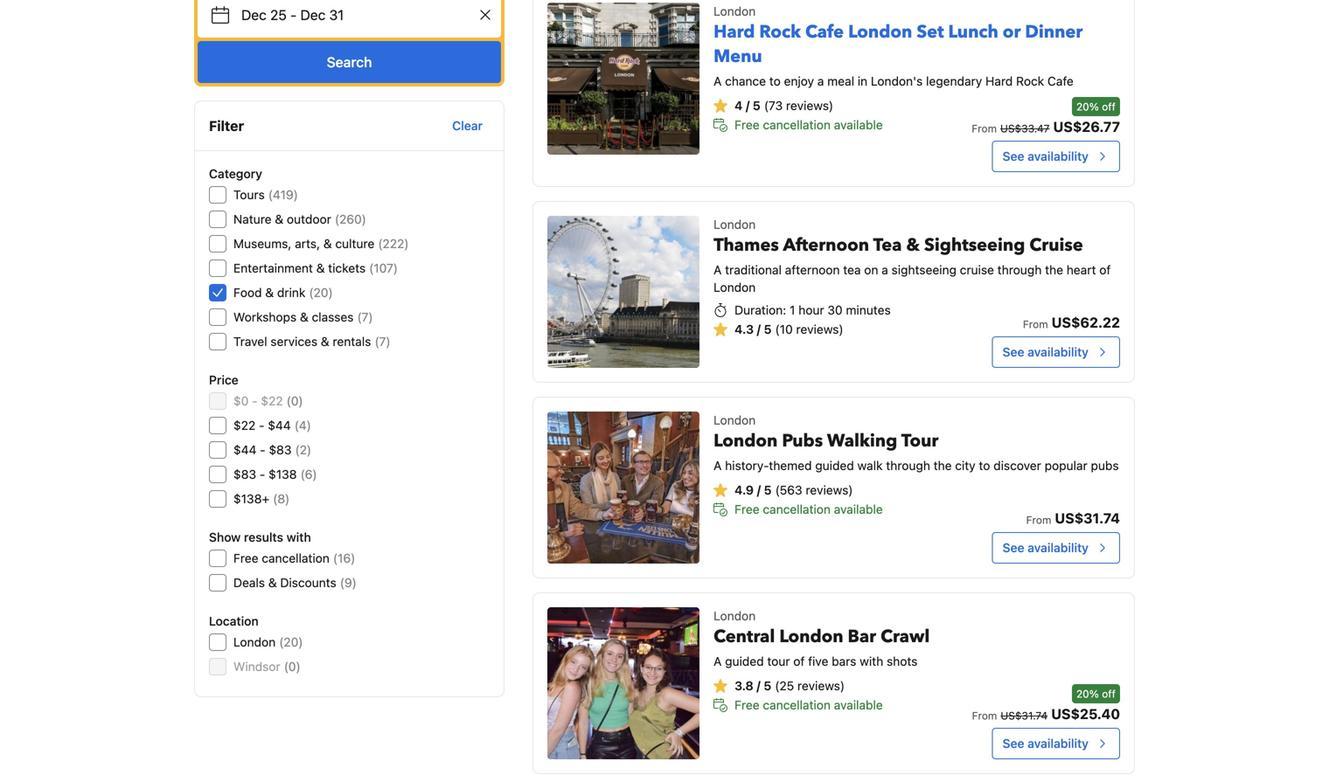 Task type: locate. For each thing, give the bounding box(es) containing it.
0 horizontal spatial hard
[[714, 20, 755, 44]]

0 horizontal spatial rock
[[760, 20, 801, 44]]

2 vertical spatial free cancellation available
[[735, 698, 883, 713]]

1 horizontal spatial with
[[860, 655, 884, 669]]

dec left 25
[[241, 7, 267, 23]]

see down us$33.47
[[1003, 149, 1025, 164]]

0 vertical spatial to
[[770, 74, 781, 88]]

1 20% from the top
[[1077, 101, 1099, 113]]

see availability down from us$31.74
[[1003, 541, 1089, 555]]

(16)
[[333, 551, 355, 566]]

a down central
[[714, 655, 722, 669]]

reviews) down duration: 1 hour 30 minutes on the right top
[[796, 322, 844, 337]]

0 horizontal spatial dec
[[241, 7, 267, 23]]

1 vertical spatial $22
[[234, 419, 256, 433]]

0 horizontal spatial a
[[818, 74, 824, 88]]

1 horizontal spatial hard
[[986, 74, 1013, 88]]

see availability for thames afternoon tea & sightseeing cruise
[[1003, 345, 1089, 360]]

1 vertical spatial rock
[[1016, 74, 1045, 88]]

to inside london hard rock cafe london set lunch or dinner menu a chance to enjoy a meal in london's legendary hard rock cafe
[[770, 74, 781, 88]]

london (20)
[[234, 635, 303, 650]]

reviews)
[[786, 98, 834, 113], [796, 322, 844, 337], [806, 483, 853, 498], [798, 679, 845, 694]]

free cancellation available down 3.8 / 5 (25 reviews)
[[735, 698, 883, 713]]

0 vertical spatial guided
[[816, 459, 854, 473]]

to inside london london pubs walking tour a history-themed guided walk through the city to discover popular pubs
[[979, 459, 991, 473]]

3 available from the top
[[834, 698, 883, 713]]

1 vertical spatial with
[[860, 655, 884, 669]]

3 a from the top
[[714, 459, 722, 473]]

- down $22 - $44 (4)
[[260, 443, 266, 457]]

0 vertical spatial off
[[1102, 101, 1116, 113]]

20%
[[1077, 101, 1099, 113], [1077, 688, 1099, 701]]

available down bars
[[834, 698, 883, 713]]

3 availability from the top
[[1028, 541, 1089, 555]]

2 20% from the top
[[1077, 688, 1099, 701]]

0 vertical spatial free cancellation available
[[735, 118, 883, 132]]

availability down from us$33.47 us$26.77
[[1028, 149, 1089, 164]]

5
[[753, 98, 761, 113], [764, 322, 772, 337], [764, 483, 772, 498], [764, 679, 772, 694]]

bars
[[832, 655, 857, 669]]

availability down from us$31.74
[[1028, 541, 1089, 555]]

1 vertical spatial free cancellation available
[[735, 503, 883, 517]]

free cancellation available
[[735, 118, 883, 132], [735, 503, 883, 517], [735, 698, 883, 713]]

to left enjoy
[[770, 74, 781, 88]]

free up deals
[[234, 551, 259, 566]]

0 horizontal spatial $22
[[234, 419, 256, 433]]

through inside london thames afternoon tea & sightseeing cruise a traditional afternoon tea on a sightseeing cruise through the heart of london
[[998, 263, 1042, 277]]

of inside london central london bar crawl a guided tour of five bars with shots
[[794, 655, 805, 669]]

0 horizontal spatial of
[[794, 655, 805, 669]]

5 left (563
[[764, 483, 772, 498]]

travel services & rentals (7)
[[234, 335, 391, 349]]

2 available from the top
[[834, 503, 883, 517]]

from inside from us$31.74
[[1027, 514, 1052, 527]]

a inside london central london bar crawl a guided tour of five bars with shots
[[714, 655, 722, 669]]

availability for london pubs walking tour
[[1028, 541, 1089, 555]]

1 vertical spatial (7)
[[375, 335, 391, 349]]

a inside london thames afternoon tea & sightseeing cruise a traditional afternoon tea on a sightseeing cruise through the heart of london
[[882, 263, 889, 277]]

free down 4 at the right top
[[735, 118, 760, 132]]

search
[[327, 54, 372, 70]]

available down in on the top right
[[834, 118, 883, 132]]

see
[[1003, 149, 1025, 164], [1003, 345, 1025, 360], [1003, 541, 1025, 555], [1003, 737, 1025, 751]]

from for from us$33.47 us$26.77
[[972, 122, 997, 135]]

sightseeing
[[925, 234, 1025, 258]]

1 horizontal spatial us$31.74
[[1055, 510, 1120, 527]]

2 free cancellation available from the top
[[735, 503, 883, 517]]

from
[[972, 122, 997, 135], [1023, 318, 1048, 331], [1027, 514, 1052, 527], [972, 710, 997, 723]]

free cancellation available down 4 / 5 (73 reviews)
[[735, 118, 883, 132]]

3.8 / 5 (25 reviews)
[[735, 679, 845, 694]]

(8)
[[273, 492, 290, 506]]

1 see availability from the top
[[1003, 149, 1089, 164]]

1 vertical spatial a
[[882, 263, 889, 277]]

with up free cancellation (16) at left bottom
[[287, 531, 311, 545]]

cancellation down 4 / 5 (73 reviews)
[[763, 118, 831, 132]]

free for london pubs walking tour
[[735, 503, 760, 517]]

the inside london london pubs walking tour a history-themed guided walk through the city to discover popular pubs
[[934, 459, 952, 473]]

dec left 31
[[300, 7, 326, 23]]

20% up us$25.40
[[1077, 688, 1099, 701]]

& right deals
[[268, 576, 277, 590]]

available for cafe
[[834, 118, 883, 132]]

thames afternoon tea & sightseeing cruise image
[[548, 216, 700, 368]]

$83 left the (2)
[[269, 443, 292, 457]]

- down $0 - $22 (0)
[[259, 419, 265, 433]]

0 horizontal spatial (20)
[[279, 635, 303, 650]]

us$31.74 left us$25.40
[[1001, 710, 1048, 723]]

arts,
[[295, 237, 320, 251]]

(7) up rentals at the top of page
[[357, 310, 373, 325]]

1 horizontal spatial (7)
[[375, 335, 391, 349]]

& down classes
[[321, 335, 330, 349]]

rock
[[760, 20, 801, 44], [1016, 74, 1045, 88]]

nature & outdoor (260)
[[234, 212, 366, 227]]

see availability down from us$33.47 us$26.77
[[1003, 149, 1089, 164]]

through right cruise
[[998, 263, 1042, 277]]

see for thames afternoon tea & sightseeing cruise
[[1003, 345, 1025, 360]]

show
[[209, 531, 241, 545]]

4.9
[[735, 483, 754, 498]]

availability down 'from us$31.74 us$25.40'
[[1028, 737, 1089, 751]]

0 horizontal spatial guided
[[725, 655, 764, 669]]

0 vertical spatial 20% off
[[1077, 101, 1116, 113]]

4 see from the top
[[1003, 737, 1025, 751]]

cancellation for central
[[763, 698, 831, 713]]

0 horizontal spatial $83
[[234, 468, 256, 482]]

3 free cancellation available from the top
[[735, 698, 883, 713]]

reviews) for pubs
[[806, 483, 853, 498]]

central
[[714, 625, 775, 649]]

/ right 4 at the right top
[[746, 98, 750, 113]]

5 for central
[[764, 679, 772, 694]]

off for central london bar crawl
[[1102, 688, 1116, 701]]

free for hard rock cafe london set lunch or dinner menu
[[735, 118, 760, 132]]

20% off up us$26.77
[[1077, 101, 1116, 113]]

1 vertical spatial guided
[[725, 655, 764, 669]]

2 see from the top
[[1003, 345, 1025, 360]]

cancellation down 4.9 / 5 (563 reviews) on the bottom
[[763, 503, 831, 517]]

1 vertical spatial available
[[834, 503, 883, 517]]

2 off from the top
[[1102, 688, 1116, 701]]

hard right legendary
[[986, 74, 1013, 88]]

from inside from us$33.47 us$26.77
[[972, 122, 997, 135]]

0 vertical spatial with
[[287, 531, 311, 545]]

culture
[[335, 237, 375, 251]]

0 vertical spatial the
[[1045, 263, 1064, 277]]

us$62.22
[[1052, 314, 1120, 331]]

$44 down $22 - $44 (4)
[[234, 443, 257, 457]]

from inside 'from us$31.74 us$25.40'
[[972, 710, 997, 723]]

1 vertical spatial hard
[[986, 74, 1013, 88]]

1 vertical spatial 20% off
[[1077, 688, 1116, 701]]

show results with
[[209, 531, 311, 545]]

of left five
[[794, 655, 805, 669]]

1 vertical spatial through
[[886, 459, 931, 473]]

with down bar
[[860, 655, 884, 669]]

1 horizontal spatial $44
[[268, 419, 291, 433]]

free down the 4.9
[[735, 503, 760, 517]]

cafe up from us$33.47 us$26.77
[[1048, 74, 1074, 88]]

the
[[1045, 263, 1064, 277], [934, 459, 952, 473]]

/ for central
[[757, 679, 761, 694]]

a inside london london pubs walking tour a history-themed guided walk through the city to discover popular pubs
[[714, 459, 722, 473]]

see availability for central london bar crawl
[[1003, 737, 1089, 751]]

(0) up (4)
[[287, 394, 303, 408]]

1 vertical spatial us$31.74
[[1001, 710, 1048, 723]]

1 see from the top
[[1003, 149, 1025, 164]]

heart
[[1067, 263, 1096, 277]]

1 vertical spatial of
[[794, 655, 805, 669]]

reviews) down five
[[798, 679, 845, 694]]

$22 down "$0"
[[234, 419, 256, 433]]

results
[[244, 531, 283, 545]]

1 vertical spatial cafe
[[1048, 74, 1074, 88]]

0 vertical spatial us$31.74
[[1055, 510, 1120, 527]]

guided down central
[[725, 655, 764, 669]]

hard
[[714, 20, 755, 44], [986, 74, 1013, 88]]

through
[[998, 263, 1042, 277], [886, 459, 931, 473]]

(20) down entertainment & tickets (107)
[[309, 286, 333, 300]]

to right the city
[[979, 459, 991, 473]]

2 availability from the top
[[1028, 345, 1089, 360]]

cafe up meal
[[806, 20, 844, 44]]

0 vertical spatial $44
[[268, 419, 291, 433]]

through down tour
[[886, 459, 931, 473]]

see down "from us$62.22"
[[1003, 345, 1025, 360]]

of right heart
[[1100, 263, 1111, 277]]

tour
[[767, 655, 790, 669]]

0 horizontal spatial (7)
[[357, 310, 373, 325]]

1 horizontal spatial a
[[882, 263, 889, 277]]

(107)
[[369, 261, 398, 276]]

1 vertical spatial off
[[1102, 688, 1116, 701]]

(0) down "london (20)"
[[284, 660, 301, 674]]

1 available from the top
[[834, 118, 883, 132]]

2 vertical spatial available
[[834, 698, 883, 713]]

4.9 / 5 (563 reviews)
[[735, 483, 853, 498]]

$138
[[269, 468, 297, 482]]

london's
[[871, 74, 923, 88]]

through inside london london pubs walking tour a history-themed guided walk through the city to discover popular pubs
[[886, 459, 931, 473]]

shots
[[887, 655, 918, 669]]

a inside london hard rock cafe london set lunch or dinner menu a chance to enjoy a meal in london's legendary hard rock cafe
[[714, 74, 722, 88]]

see availability for hard rock cafe london set lunch or dinner menu
[[1003, 149, 1089, 164]]

off up us$25.40
[[1102, 688, 1116, 701]]

1 vertical spatial the
[[934, 459, 952, 473]]

rock up us$33.47
[[1016, 74, 1045, 88]]

2 a from the top
[[714, 263, 722, 277]]

meal
[[828, 74, 855, 88]]

- right 25
[[290, 7, 297, 23]]

$44 - $83 (2)
[[234, 443, 312, 457]]

1 free cancellation available from the top
[[735, 118, 883, 132]]

available for bar
[[834, 698, 883, 713]]

a left meal
[[818, 74, 824, 88]]

workshops & classes (7)
[[234, 310, 373, 325]]

1 horizontal spatial rock
[[1016, 74, 1045, 88]]

the left the city
[[934, 459, 952, 473]]

location
[[209, 614, 259, 629]]

classes
[[312, 310, 354, 325]]

0 horizontal spatial through
[[886, 459, 931, 473]]

guided left walk
[[816, 459, 854, 473]]

4 see availability from the top
[[1003, 737, 1089, 751]]

20% for central london bar crawl
[[1077, 688, 1099, 701]]

from inside "from us$62.22"
[[1023, 318, 1048, 331]]

1 horizontal spatial dec
[[300, 7, 326, 23]]

a right on
[[882, 263, 889, 277]]

us$31.74 down pubs
[[1055, 510, 1120, 527]]

tickets
[[328, 261, 366, 276]]

free cancellation available down 4.9 / 5 (563 reviews) on the bottom
[[735, 503, 883, 517]]

(10
[[775, 322, 793, 337]]

0 vertical spatial $22
[[261, 394, 283, 408]]

1 horizontal spatial through
[[998, 263, 1042, 277]]

available
[[834, 118, 883, 132], [834, 503, 883, 517], [834, 698, 883, 713]]

available down walk
[[834, 503, 883, 517]]

with
[[287, 531, 311, 545], [860, 655, 884, 669]]

rock up menu on the top right of page
[[760, 20, 801, 44]]

1 horizontal spatial guided
[[816, 459, 854, 473]]

0 vertical spatial $83
[[269, 443, 292, 457]]

0 horizontal spatial cafe
[[806, 20, 844, 44]]

(7) right rentals at the top of page
[[375, 335, 391, 349]]

1 a from the top
[[714, 74, 722, 88]]

a left chance
[[714, 74, 722, 88]]

1 horizontal spatial of
[[1100, 263, 1111, 277]]

0 horizontal spatial the
[[934, 459, 952, 473]]

4 availability from the top
[[1028, 737, 1089, 751]]

dinner
[[1025, 20, 1083, 44]]

$0
[[234, 394, 249, 408]]

windsor
[[234, 660, 280, 674]]

london london pubs walking tour a history-themed guided walk through the city to discover popular pubs
[[714, 413, 1119, 473]]

1 availability from the top
[[1028, 149, 1089, 164]]

free down 3.8
[[735, 698, 760, 713]]

0 horizontal spatial us$31.74
[[1001, 710, 1048, 723]]

cancellation down 3.8 / 5 (25 reviews)
[[763, 698, 831, 713]]

see down 'from us$31.74 us$25.40'
[[1003, 737, 1025, 751]]

20% up us$26.77
[[1077, 101, 1099, 113]]

2 see availability from the top
[[1003, 345, 1089, 360]]

5 for london
[[764, 483, 772, 498]]

- for $83
[[260, 443, 266, 457]]

central london bar crawl image
[[548, 608, 700, 760]]

a left history-
[[714, 459, 722, 473]]

/
[[746, 98, 750, 113], [757, 322, 761, 337], [757, 483, 761, 498], [757, 679, 761, 694]]

3 see availability from the top
[[1003, 541, 1089, 555]]

2 20% off from the top
[[1077, 688, 1116, 701]]

from for from us$62.22
[[1023, 318, 1048, 331]]

reviews) down enjoy
[[786, 98, 834, 113]]

off up us$26.77
[[1102, 101, 1116, 113]]

1 vertical spatial 20%
[[1077, 688, 1099, 701]]

reviews) right (563
[[806, 483, 853, 498]]

us$26.77
[[1054, 119, 1120, 135]]

1
[[790, 303, 795, 318]]

0 horizontal spatial $44
[[234, 443, 257, 457]]

see availability down 'from us$31.74 us$25.40'
[[1003, 737, 1089, 751]]

20% off up us$25.40
[[1077, 688, 1116, 701]]

0 vertical spatial available
[[834, 118, 883, 132]]

availability down "from us$62.22"
[[1028, 345, 1089, 360]]

& right the tea
[[907, 234, 920, 258]]

london
[[714, 4, 756, 18], [849, 20, 913, 44], [714, 217, 756, 232], [714, 280, 756, 295], [714, 413, 756, 428], [714, 429, 778, 454], [714, 609, 756, 624], [780, 625, 844, 649], [234, 635, 276, 650]]

0 horizontal spatial to
[[770, 74, 781, 88]]

afternoon
[[783, 234, 870, 258]]

clear button
[[445, 110, 490, 142]]

us$31.74 inside 'from us$31.74 us$25.40'
[[1001, 710, 1048, 723]]

(7)
[[357, 310, 373, 325], [375, 335, 391, 349]]

$44 left (4)
[[268, 419, 291, 433]]

0 vertical spatial through
[[998, 263, 1042, 277]]

(6)
[[301, 468, 317, 482]]

- left $138
[[260, 468, 265, 482]]

hard up menu on the top right of page
[[714, 20, 755, 44]]

20% off for central london bar crawl
[[1077, 688, 1116, 701]]

1 horizontal spatial to
[[979, 459, 991, 473]]

0 vertical spatial 20%
[[1077, 101, 1099, 113]]

/ right 3.8
[[757, 679, 761, 694]]

/ right the 4.9
[[757, 483, 761, 498]]

windsor (0)
[[234, 660, 301, 674]]

& inside london thames afternoon tea & sightseeing cruise a traditional afternoon tea on a sightseeing cruise through the heart of london
[[907, 234, 920, 258]]

tea
[[843, 263, 861, 277]]

0 vertical spatial a
[[818, 74, 824, 88]]

dec
[[241, 7, 267, 23], [300, 7, 326, 23]]

5 left (25
[[764, 679, 772, 694]]

see availability down "from us$62.22"
[[1003, 345, 1089, 360]]

4 a from the top
[[714, 655, 722, 669]]

popular
[[1045, 459, 1088, 473]]

traditional
[[725, 263, 782, 277]]

from us$62.22
[[1023, 314, 1120, 331]]

0 vertical spatial hard
[[714, 20, 755, 44]]

25
[[270, 7, 287, 23]]

services
[[271, 335, 318, 349]]

5 left (73
[[753, 98, 761, 113]]

& up travel services & rentals (7)
[[300, 310, 309, 325]]

1 horizontal spatial $83
[[269, 443, 292, 457]]

1 vertical spatial to
[[979, 459, 991, 473]]

- for $22
[[252, 394, 258, 408]]

(0)
[[287, 394, 303, 408], [284, 660, 301, 674]]

3 see from the top
[[1003, 541, 1025, 555]]

(20) up windsor (0)
[[279, 635, 303, 650]]

of
[[1100, 263, 1111, 277], [794, 655, 805, 669]]

1 off from the top
[[1102, 101, 1116, 113]]

london thames afternoon tea & sightseeing cruise a traditional afternoon tea on a sightseeing cruise through the heart of london
[[714, 217, 1111, 295]]

0 vertical spatial of
[[1100, 263, 1111, 277]]

- right "$0"
[[252, 394, 258, 408]]

see for central london bar crawl
[[1003, 737, 1025, 751]]

1 20% off from the top
[[1077, 101, 1116, 113]]

outdoor
[[287, 212, 331, 227]]

the down cruise
[[1045, 263, 1064, 277]]

of inside london thames afternoon tea & sightseeing cruise a traditional afternoon tea on a sightseeing cruise through the heart of london
[[1100, 263, 1111, 277]]

$83
[[269, 443, 292, 457], [234, 468, 256, 482]]

see down discover
[[1003, 541, 1025, 555]]

a left traditional
[[714, 263, 722, 277]]

0 vertical spatial (20)
[[309, 286, 333, 300]]

1 horizontal spatial the
[[1045, 263, 1064, 277]]

enjoy
[[784, 74, 814, 88]]

$83 up $138+
[[234, 468, 256, 482]]

$22 up $22 - $44 (4)
[[261, 394, 283, 408]]

from for from us$31.74 us$25.40
[[972, 710, 997, 723]]



Task type: describe. For each thing, give the bounding box(es) containing it.
from us$31.74
[[1027, 510, 1120, 527]]

(2)
[[295, 443, 312, 457]]

1 vertical spatial $44
[[234, 443, 257, 457]]

legendary
[[926, 74, 983, 88]]

3.8
[[735, 679, 754, 694]]

hour
[[799, 303, 824, 318]]

cruise
[[1030, 234, 1084, 258]]

from us$33.47 us$26.77
[[972, 119, 1120, 135]]

30
[[828, 303, 843, 318]]

walking
[[827, 429, 898, 454]]

20% off for hard rock cafe london set lunch or dinner menu
[[1077, 101, 1116, 113]]

lunch
[[949, 20, 999, 44]]

tour
[[902, 429, 939, 454]]

$22 - $44 (4)
[[234, 419, 311, 433]]

& left drink
[[265, 286, 274, 300]]

1 vertical spatial (0)
[[284, 660, 301, 674]]

(563
[[775, 483, 803, 498]]

4.3 / 5 (10 reviews)
[[735, 322, 844, 337]]

$0 - $22 (0)
[[234, 394, 303, 408]]

& down '(419)'
[[275, 212, 284, 227]]

cruise
[[960, 263, 995, 277]]

4
[[735, 98, 743, 113]]

with inside london central london bar crawl a guided tour of five bars with shots
[[860, 655, 884, 669]]

availability for hard rock cafe london set lunch or dinner menu
[[1028, 149, 1089, 164]]

city
[[955, 459, 976, 473]]

sightseeing
[[892, 263, 957, 277]]

bar
[[848, 625, 877, 649]]

price
[[209, 373, 239, 387]]

us$25.40
[[1052, 706, 1120, 723]]

discover
[[994, 459, 1042, 473]]

4 / 5 (73 reviews)
[[735, 98, 834, 113]]

search button
[[198, 41, 501, 83]]

0 vertical spatial (0)
[[287, 394, 303, 408]]

available for walking
[[834, 503, 883, 517]]

cancellation up deals & discounts (9)
[[262, 551, 330, 566]]

filter
[[209, 118, 244, 134]]

rentals
[[333, 335, 371, 349]]

workshops
[[234, 310, 297, 325]]

free cancellation available for walk
[[735, 503, 883, 517]]

free cancellation available for menu
[[735, 118, 883, 132]]

0 vertical spatial cafe
[[806, 20, 844, 44]]

cancellation for hard
[[763, 118, 831, 132]]

cancellation for london
[[763, 503, 831, 517]]

guided inside london central london bar crawl a guided tour of five bars with shots
[[725, 655, 764, 669]]

us$31.74 for from us$31.74
[[1055, 510, 1120, 527]]

see for hard rock cafe london set lunch or dinner menu
[[1003, 149, 1025, 164]]

london hard rock cafe london set lunch or dinner menu a chance to enjoy a meal in london's legendary hard rock cafe
[[714, 4, 1083, 88]]

or
[[1003, 20, 1021, 44]]

clear
[[452, 119, 483, 133]]

set
[[917, 20, 944, 44]]

20% for hard rock cafe london set lunch or dinner menu
[[1077, 101, 1099, 113]]

on
[[864, 263, 879, 277]]

& down museums, arts, & culture (222)
[[316, 261, 325, 276]]

five
[[808, 655, 829, 669]]

crawl
[[881, 625, 930, 649]]

1 horizontal spatial $22
[[261, 394, 283, 408]]

availability for central london bar crawl
[[1028, 737, 1089, 751]]

entertainment
[[234, 261, 313, 276]]

/ for hard
[[746, 98, 750, 113]]

reviews) for london
[[798, 679, 845, 694]]

london pubs walking tour image
[[548, 412, 700, 564]]

us$31.74 for from us$31.74 us$25.40
[[1001, 710, 1048, 723]]

1 horizontal spatial cafe
[[1048, 74, 1074, 88]]

(25
[[775, 679, 794, 694]]

$138+ (8)
[[234, 492, 290, 506]]

see availability for london pubs walking tour
[[1003, 541, 1089, 555]]

the inside london thames afternoon tea & sightseeing cruise a traditional afternoon tea on a sightseeing cruise through the heart of london
[[1045, 263, 1064, 277]]

nature
[[234, 212, 272, 227]]

see for london pubs walking tour
[[1003, 541, 1025, 555]]

a inside london hard rock cafe london set lunch or dinner menu a chance to enjoy a meal in london's legendary hard rock cafe
[[818, 74, 824, 88]]

0 vertical spatial rock
[[760, 20, 801, 44]]

2 dec from the left
[[300, 7, 326, 23]]

4.3
[[735, 322, 754, 337]]

5 left (10 at the right
[[764, 322, 772, 337]]

discounts
[[280, 576, 337, 590]]

travel
[[234, 335, 267, 349]]

chance
[[725, 74, 766, 88]]

free cancellation (16)
[[234, 551, 355, 566]]

- for $138
[[260, 468, 265, 482]]

pubs
[[1091, 459, 1119, 473]]

london central london bar crawl a guided tour of five bars with shots
[[714, 609, 930, 669]]

tours
[[234, 188, 265, 202]]

1 vertical spatial (20)
[[279, 635, 303, 650]]

category
[[209, 167, 262, 181]]

$138+
[[234, 492, 269, 506]]

a inside london thames afternoon tea & sightseeing cruise a traditional afternoon tea on a sightseeing cruise through the heart of london
[[714, 263, 722, 277]]

pubs
[[782, 429, 823, 454]]

thames
[[714, 234, 779, 258]]

1 vertical spatial $83
[[234, 468, 256, 482]]

31
[[329, 7, 344, 23]]

availability for thames afternoon tea & sightseeing cruise
[[1028, 345, 1089, 360]]

(260)
[[335, 212, 366, 227]]

$83 - $138 (6)
[[234, 468, 317, 482]]

1 horizontal spatial (20)
[[309, 286, 333, 300]]

dec 25 - dec 31
[[241, 7, 344, 23]]

hard rock cafe london set lunch or dinner menu image
[[548, 3, 700, 155]]

tours (419)
[[234, 188, 298, 202]]

history-
[[725, 459, 769, 473]]

museums, arts, & culture (222)
[[234, 237, 409, 251]]

/ right 4.3
[[757, 322, 761, 337]]

(73
[[764, 98, 783, 113]]

/ for london
[[757, 483, 761, 498]]

museums,
[[234, 237, 292, 251]]

0 vertical spatial (7)
[[357, 310, 373, 325]]

minutes
[[846, 303, 891, 318]]

themed
[[769, 459, 812, 473]]

0 horizontal spatial with
[[287, 531, 311, 545]]

off for hard rock cafe london set lunch or dinner menu
[[1102, 101, 1116, 113]]

free for central london bar crawl
[[735, 698, 760, 713]]

5 for hard
[[753, 98, 761, 113]]

reviews) for rock
[[786, 98, 834, 113]]

drink
[[277, 286, 306, 300]]

entertainment & tickets (107)
[[234, 261, 398, 276]]

duration: 1 hour 30 minutes
[[735, 303, 891, 318]]

tea
[[873, 234, 902, 258]]

(4)
[[294, 419, 311, 433]]

from for from us$31.74
[[1027, 514, 1052, 527]]

food
[[234, 286, 262, 300]]

free cancellation available for five
[[735, 698, 883, 713]]

1 dec from the left
[[241, 7, 267, 23]]

- for $44
[[259, 419, 265, 433]]

& right arts,
[[323, 237, 332, 251]]

guided inside london london pubs walking tour a history-themed guided walk through the city to discover popular pubs
[[816, 459, 854, 473]]

(419)
[[268, 188, 298, 202]]



Task type: vqa. For each thing, say whether or not it's contained in the screenshot.


